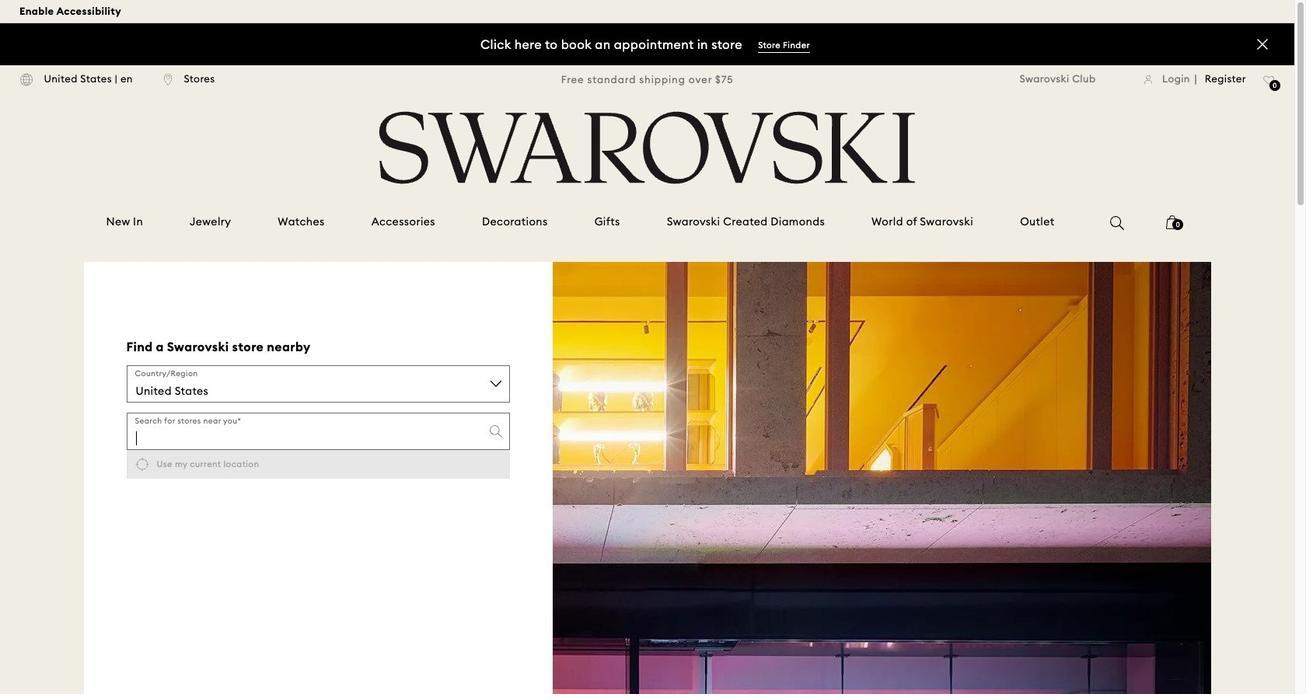 Task type: locate. For each thing, give the bounding box(es) containing it.
country-selector image image
[[19, 73, 33, 86]]

map image
[[553, 262, 1211, 695]]



Task type: vqa. For each thing, say whether or not it's contained in the screenshot.
Swarovski IMAGE
yes



Task type: describe. For each thing, give the bounding box(es) containing it.
left-wishlist image image
[[1264, 75, 1276, 85]]

Search for stores near you* text field
[[126, 413, 510, 451]]

search image image
[[1111, 216, 1125, 230]]

left login image
[[1145, 74, 1153, 85]]

my location image
[[135, 458, 150, 472]]

swarovski image
[[374, 111, 921, 184]]

cart-mobile image image
[[1167, 215, 1179, 229]]

Country/Region text field
[[126, 366, 510, 403]]

left-locator image image
[[164, 73, 173, 86]]



